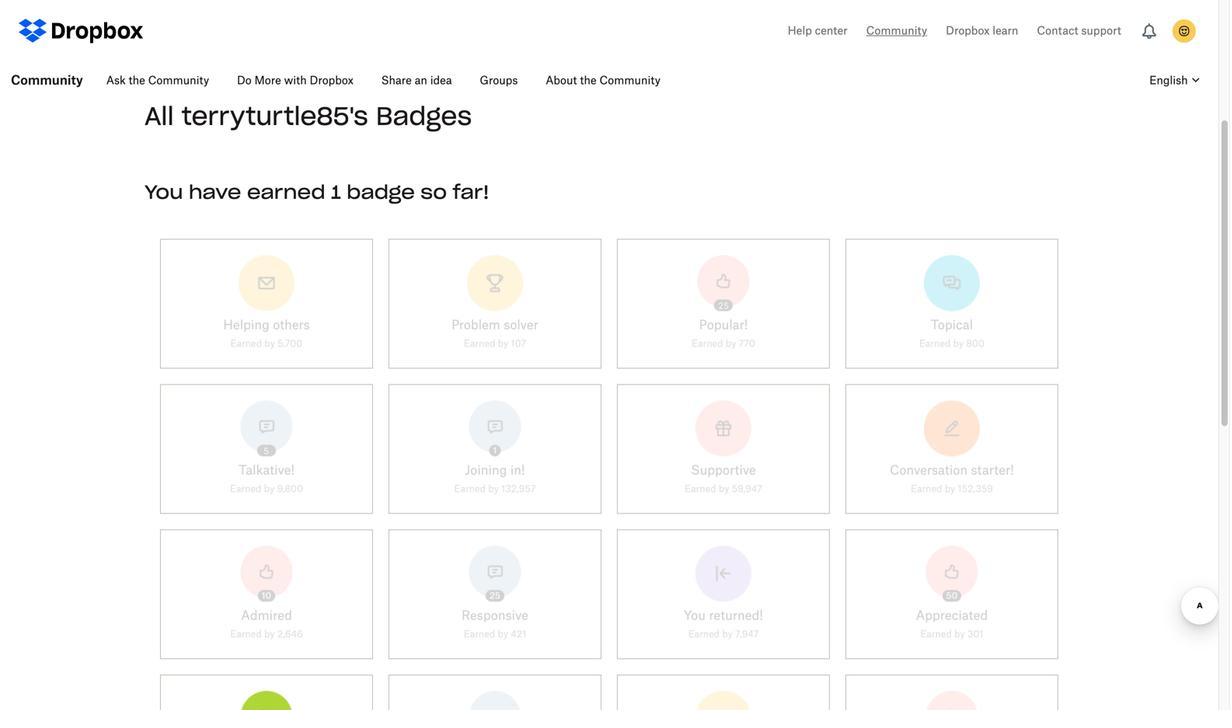 Task type: vqa. For each thing, say whether or not it's contained in the screenshot.
list containing Helping others
yes



Task type: locate. For each thing, give the bounding box(es) containing it.
you left have
[[145, 184, 183, 203]]

earned down problem
[[464, 340, 496, 349]]

liked image
[[696, 692, 752, 711]]

by inside 'you returned! earned by 7,947'
[[723, 631, 733, 640]]

earned down the appreciated
[[921, 631, 952, 640]]

earned down "helping"
[[231, 340, 262, 349]]

you left returned!
[[684, 611, 706, 623]]

the right ask
[[129, 75, 145, 86]]

by down admired
[[264, 631, 275, 640]]

by left 800
[[954, 340, 964, 349]]

you returned! earned by 7,947
[[684, 611, 764, 640]]

earned inside talkative! earned by 9,800
[[230, 485, 262, 495]]

community
[[867, 26, 928, 37], [11, 75, 83, 87], [148, 75, 209, 86], [600, 75, 661, 86]]

terryturtle85 image
[[1173, 19, 1197, 43]]

community link left ask
[[0, 62, 94, 100]]

0 vertical spatial dropbox
[[946, 26, 990, 37]]

community right center
[[867, 26, 928, 37]]

solver
[[504, 320, 539, 332]]

community link right center
[[867, 22, 928, 40]]

earned down popular!
[[692, 340, 724, 349]]

earned inside the problem solver earned by 107
[[464, 340, 496, 349]]

community link
[[867, 22, 928, 40], [0, 62, 94, 100]]

joining
[[465, 465, 507, 478]]

appreciated
[[916, 611, 989, 623]]

responsive image
[[469, 546, 521, 602]]

earned inside 'responsive earned by 421'
[[464, 631, 495, 640]]

you have earned 1 badge so far!
[[145, 184, 490, 203]]

by inside "joining in! earned by 132,957"
[[489, 485, 499, 495]]

the for about
[[580, 75, 597, 86]]

earned down admired
[[230, 631, 262, 640]]

earned
[[231, 340, 262, 349], [464, 340, 496, 349], [692, 340, 724, 349], [920, 340, 951, 349], [230, 485, 262, 495], [455, 485, 486, 495], [685, 485, 717, 495], [911, 485, 943, 495], [230, 631, 262, 640], [464, 631, 495, 640], [689, 631, 720, 640], [921, 631, 952, 640]]

popular! image
[[698, 256, 750, 312]]

421
[[511, 631, 527, 640]]

the
[[129, 75, 145, 86], [580, 75, 597, 86]]

by inside conversation starter! earned by 152,359
[[945, 485, 956, 495]]

by
[[265, 340, 275, 349], [498, 340, 509, 349], [726, 340, 737, 349], [954, 340, 964, 349], [264, 485, 275, 495], [489, 485, 499, 495], [719, 485, 730, 495], [945, 485, 956, 495], [264, 631, 275, 640], [498, 631, 509, 640], [723, 631, 733, 640], [955, 631, 966, 640]]

all terryturtle85's badges
[[145, 105, 472, 130]]

earned down returned!
[[689, 631, 720, 640]]

appreciated image
[[926, 546, 979, 602]]

0 vertical spatial community link
[[867, 22, 928, 40]]

the right about
[[580, 75, 597, 86]]

ask
[[106, 75, 126, 86]]

1 vertical spatial dropbox
[[310, 75, 354, 86]]

by inside the problem solver earned by 107
[[498, 340, 509, 349]]

1 horizontal spatial the
[[580, 75, 597, 86]]

ask the community
[[106, 75, 209, 86]]

2 the from the left
[[580, 75, 597, 86]]

problem solver image
[[467, 256, 523, 312]]

5,700
[[278, 340, 303, 349]]

by left 421
[[498, 631, 509, 640]]

107
[[511, 340, 526, 349]]

center
[[815, 26, 848, 37]]

by left 301
[[955, 631, 966, 640]]

2,646
[[277, 631, 303, 640]]

0 horizontal spatial the
[[129, 75, 145, 86]]

earned down responsive
[[464, 631, 495, 640]]

earned inside conversation starter! earned by 152,359
[[911, 485, 943, 495]]

earned inside "joining in! earned by 132,957"
[[455, 485, 486, 495]]

groups
[[480, 75, 518, 86]]

1 vertical spatial community link
[[0, 62, 94, 100]]

so
[[421, 184, 447, 203]]

others
[[273, 320, 310, 332]]

newcomer! image
[[241, 692, 293, 711]]

do
[[237, 75, 252, 86]]

all
[[145, 105, 174, 130]]

earned down joining
[[455, 485, 486, 495]]

share an idea link
[[369, 62, 465, 100]]

you
[[145, 184, 183, 203], [684, 611, 706, 623]]

0 horizontal spatial you
[[145, 184, 183, 203]]

800
[[967, 340, 985, 349]]

share an idea
[[381, 75, 452, 86]]

by left the '152,359'
[[945, 485, 956, 495]]

supportive
[[691, 465, 756, 478]]

132,957
[[502, 485, 536, 495]]

returned!
[[709, 611, 764, 623]]

by inside supportive earned by 59,947
[[719, 485, 730, 495]]

earned inside 'admired earned by 2,646'
[[230, 631, 262, 640]]

by left the 107
[[498, 340, 509, 349]]

topical earned by 800
[[920, 320, 985, 349]]

earned inside supportive earned by 59,947
[[685, 485, 717, 495]]

admired image
[[241, 546, 293, 602]]

earned down conversation
[[911, 485, 943, 495]]

dropbox left learn
[[946, 26, 990, 37]]

you inside 'you returned! earned by 7,947'
[[684, 611, 706, 623]]

list containing helping others
[[152, 231, 1067, 711]]

list
[[152, 231, 1067, 711]]

1 vertical spatial you
[[684, 611, 706, 623]]

by inside topical earned by 800
[[954, 340, 964, 349]]

badges
[[376, 105, 472, 130]]

1 horizontal spatial you
[[684, 611, 706, 623]]

by inside 'responsive earned by 421'
[[498, 631, 509, 640]]

by left the 7,947
[[723, 631, 733, 640]]

by left the 770 on the top
[[726, 340, 737, 349]]

7,947
[[736, 631, 759, 640]]

0 vertical spatial you
[[145, 184, 183, 203]]

by left 5,700
[[265, 340, 275, 349]]

have
[[189, 184, 241, 203]]

by down joining
[[489, 485, 499, 495]]

contact
[[1038, 26, 1079, 37]]

1 the from the left
[[129, 75, 145, 86]]

you inside you have earned 1 badge so far! heading
[[145, 184, 183, 203]]

you for you returned! earned by 7,947
[[684, 611, 706, 623]]

talkative! image
[[241, 401, 293, 457]]

by down talkative!
[[264, 485, 275, 495]]

0 horizontal spatial community link
[[0, 62, 94, 100]]

dropbox right with
[[310, 75, 354, 86]]

about
[[546, 75, 577, 86]]

by inside "appreciated earned by 301"
[[955, 631, 966, 640]]

help
[[788, 26, 812, 37]]

152,359
[[958, 485, 994, 495]]

dropbox
[[946, 26, 990, 37], [310, 75, 354, 86]]

by down supportive at the bottom right
[[719, 485, 730, 495]]

topical
[[931, 320, 974, 332]]

earned down talkative!
[[230, 485, 262, 495]]

helping
[[223, 320, 270, 332]]

popular!
[[700, 320, 748, 332]]

1 horizontal spatial dropbox
[[946, 26, 990, 37]]

earned down topical
[[920, 340, 951, 349]]

more
[[255, 75, 281, 86]]

help center link
[[788, 22, 848, 40]]

groups link
[[468, 62, 531, 100]]

earned down supportive at the bottom right
[[685, 485, 717, 495]]

by inside popular! earned by 770
[[726, 340, 737, 349]]

by inside the helping others earned by 5,700
[[265, 340, 275, 349]]

ask the community link
[[94, 62, 222, 100]]

badge
[[347, 184, 415, 203]]



Task type: describe. For each thing, give the bounding box(es) containing it.
joining in! earned by 132,957
[[455, 465, 536, 495]]

community right about
[[600, 75, 661, 86]]

conversation
[[890, 465, 968, 478]]

admired earned by 2,646
[[230, 611, 303, 640]]

in!
[[511, 465, 525, 478]]

earned inside popular! earned by 770
[[692, 340, 724, 349]]

helping others image
[[239, 256, 295, 312]]

conversation starter! image
[[925, 401, 981, 457]]

dropbox learn
[[946, 26, 1019, 37]]

an
[[415, 75, 428, 86]]

earned
[[247, 184, 326, 203]]

1
[[331, 184, 341, 203]]

301
[[968, 631, 984, 640]]

9,800
[[277, 485, 303, 495]]

59,947
[[732, 485, 763, 495]]

1 horizontal spatial community link
[[867, 22, 928, 40]]

do more with dropbox
[[237, 75, 354, 86]]

topical image
[[925, 256, 981, 312]]

terryturtle85's
[[182, 105, 368, 130]]

you returned! image
[[696, 546, 752, 602]]

talkative!
[[239, 465, 295, 478]]

community up all
[[148, 75, 209, 86]]

contact support link
[[1038, 22, 1122, 40]]

joining in! image
[[469, 401, 521, 457]]

earned inside topical earned by 800
[[920, 340, 951, 349]]

support
[[1082, 26, 1122, 37]]

starter!
[[972, 465, 1015, 478]]

english
[[1150, 75, 1189, 86]]

the for ask
[[129, 75, 145, 86]]

sociable image
[[469, 692, 521, 711]]

conversation starter! earned by 152,359
[[890, 465, 1015, 495]]

by inside 'admired earned by 2,646'
[[264, 631, 275, 640]]

earned inside 'you returned! earned by 7,947'
[[689, 631, 720, 640]]

help center
[[788, 26, 848, 37]]

talkative! earned by 9,800
[[230, 465, 303, 495]]

you have earned 1 badge so far! heading
[[145, 164, 1075, 224]]

popular! earned by 770
[[692, 320, 756, 349]]

problem solver earned by 107
[[452, 320, 539, 349]]

far!
[[453, 184, 490, 203]]

dropbox learn link
[[946, 22, 1019, 40]]

0 horizontal spatial dropbox
[[310, 75, 354, 86]]

earned inside the helping others earned by 5,700
[[231, 340, 262, 349]]

problem
[[452, 320, 501, 332]]

responsive earned by 421
[[462, 611, 529, 640]]

learn
[[993, 26, 1019, 37]]

by inside talkative! earned by 9,800
[[264, 485, 275, 495]]

helping others earned by 5,700
[[223, 320, 310, 349]]

responsive
[[462, 611, 529, 623]]

share
[[381, 75, 412, 86]]

about the community
[[546, 75, 661, 86]]

about the community link
[[534, 62, 673, 100]]

community left ask
[[11, 75, 83, 87]]

supportive image
[[696, 401, 752, 457]]

770
[[739, 340, 756, 349]]

idea
[[431, 75, 452, 86]]

do more with dropbox link
[[225, 62, 366, 100]]

supportive earned by 59,947
[[685, 465, 763, 495]]

admired
[[241, 611, 292, 623]]

contact support
[[1038, 26, 1122, 37]]

you for you have earned 1 badge so far!
[[145, 184, 183, 203]]

with
[[284, 75, 307, 86]]

appreciated earned by 301
[[916, 611, 989, 640]]

earned inside "appreciated earned by 301"
[[921, 631, 952, 640]]

super appreciated image
[[926, 692, 979, 711]]



